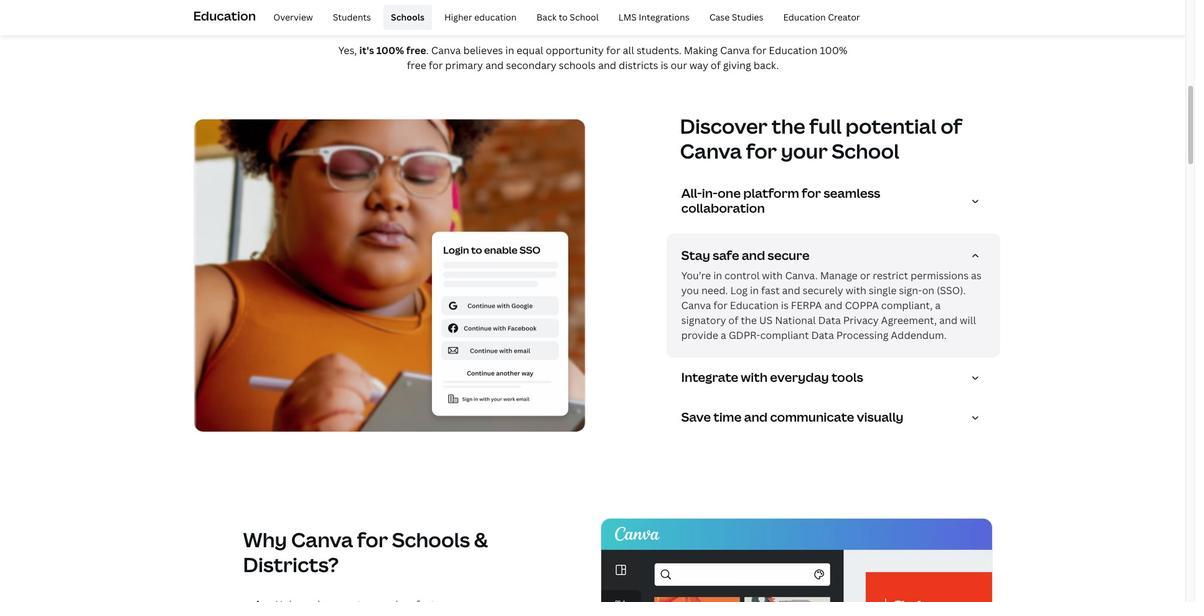 Task type: vqa. For each thing, say whether or not it's contained in the screenshot.
side panel tab list
no



Task type: locate. For each thing, give the bounding box(es) containing it.
your
[[740, 0, 787, 9], [781, 138, 828, 164]]

2 vertical spatial with
[[741, 369, 768, 386]]

overview
[[273, 11, 313, 23]]

with up fast
[[762, 269, 783, 283]]

you
[[682, 284, 699, 298]]

or
[[860, 269, 871, 283]]

restrict
[[873, 269, 909, 283]]

districts
[[619, 59, 659, 72]]

communications
[[485, 0, 648, 9]]

the
[[772, 113, 806, 140], [741, 314, 757, 328]]

100% inside . canva believes in equal opportunity for all students. making canva for education 100% free for primary and secondary schools and districts is our way of giving back.
[[820, 44, 848, 57]]

1 vertical spatial the
[[741, 314, 757, 328]]

integrations
[[639, 11, 690, 23]]

100% down creator
[[820, 44, 848, 57]]

for inside you're in control with canva. manage or restrict permissions as you need. log in fast and securely with single sign-on (sso). canva for education is ferpa and coppa compliant, a signatory of the us national data privacy agreement, and will provide a gdpr-compliant data processing addendum.
[[714, 299, 728, 313]]

schools
[[559, 59, 596, 72]]

canva inside discover the full potential of canva for your school
[[680, 138, 742, 164]]

visual
[[424, 0, 481, 9]]

yes, it's 100% free
[[338, 44, 426, 57]]

compliant
[[761, 329, 809, 342]]

overview link
[[266, 5, 320, 30]]

with down gdpr-
[[741, 369, 768, 386]]

0 vertical spatial is
[[661, 59, 668, 72]]

in up need.
[[714, 269, 722, 283]]

for inside a free visual communications suite for your k-12 school and district
[[705, 0, 736, 9]]

and inside dropdown button
[[742, 247, 765, 264]]

data down national
[[812, 329, 834, 342]]

the left full at the right top of the page
[[772, 113, 806, 140]]

schools left & on the bottom of page
[[392, 527, 470, 553]]

free inside a free visual communications suite for your k-12 school and district
[[378, 0, 420, 9]]

canva right why
[[291, 527, 353, 553]]

of right 'potential'
[[941, 113, 963, 140]]

0 vertical spatial with
[[762, 269, 783, 283]]

a
[[935, 299, 941, 313], [721, 329, 727, 342]]

person logging into canva using sso image
[[193, 119, 586, 433]]

0 vertical spatial of
[[711, 59, 721, 72]]

0 horizontal spatial in
[[506, 44, 514, 57]]

back.
[[754, 59, 779, 72]]

and up control
[[742, 247, 765, 264]]

gdpr-
[[729, 329, 761, 342]]

100%
[[376, 44, 404, 57], [820, 44, 848, 57]]

of
[[711, 59, 721, 72], [941, 113, 963, 140], [729, 314, 739, 328]]

of inside . canva believes in equal opportunity for all students. making canva for education 100% free for primary and secondary schools and districts is our way of giving back.
[[711, 59, 721, 72]]

education inside you're in control with canva. manage or restrict permissions as you need. log in fast and securely with single sign-on (sso). canva for education is ferpa and coppa compliant, a signatory of the us national data privacy agreement, and will provide a gdpr-compliant data processing addendum.
[[730, 299, 779, 313]]

giving
[[723, 59, 751, 72]]

canva down "you"
[[682, 299, 711, 313]]

with inside dropdown button
[[741, 369, 768, 386]]

0 vertical spatial schools
[[391, 11, 425, 23]]

one
[[718, 185, 741, 202]]

lms integrations
[[619, 11, 690, 23]]

save time and communicate visually
[[682, 409, 904, 426]]

0 horizontal spatial is
[[661, 59, 668, 72]]

discover
[[680, 113, 768, 140]]

school inside discover the full potential of canva for your school
[[832, 138, 900, 164]]

1 vertical spatial schools
[[392, 527, 470, 553]]

of inside you're in control with canva. manage or restrict permissions as you need. log in fast and securely with single sign-on (sso). canva for education is ferpa and coppa compliant, a signatory of the us national data privacy agreement, and will provide a gdpr-compliant data processing addendum.
[[729, 314, 739, 328]]

for inside why canva for schools & districts?
[[357, 527, 388, 553]]

your up platform
[[781, 138, 828, 164]]

in inside . canva believes in equal opportunity for all students. making canva for education 100% free for primary and secondary schools and districts is our way of giving back.
[[506, 44, 514, 57]]

free right a
[[378, 0, 420, 9]]

canva up in-
[[680, 138, 742, 164]]

suite
[[652, 0, 701, 9]]

your up studies
[[740, 0, 787, 9]]

us
[[760, 314, 773, 328]]

and right the to
[[570, 7, 608, 34]]

back
[[537, 11, 557, 23]]

making
[[684, 44, 718, 57]]

1 vertical spatial of
[[941, 113, 963, 140]]

menu bar
[[261, 5, 868, 30]]

district
[[612, 7, 685, 34]]

yes,
[[338, 44, 357, 57]]

1 vertical spatial school
[[832, 138, 900, 164]]

0 vertical spatial data
[[818, 314, 841, 328]]

is up national
[[781, 299, 789, 313]]

and inside a free visual communications suite for your k-12 school and district
[[570, 7, 608, 34]]

and
[[570, 7, 608, 34], [486, 59, 504, 72], [598, 59, 617, 72], [742, 247, 765, 264], [782, 284, 801, 298], [825, 299, 843, 313], [940, 314, 958, 328], [744, 409, 768, 426]]

students.
[[637, 44, 682, 57]]

0 vertical spatial free
[[378, 0, 420, 9]]

1 horizontal spatial of
[[729, 314, 739, 328]]

in-
[[702, 185, 718, 202]]

free down .
[[407, 59, 426, 72]]

0 vertical spatial school
[[570, 11, 599, 23]]

of right the way
[[711, 59, 721, 72]]

integrate with everyday tools
[[682, 369, 863, 386]]

data down ferpa
[[818, 314, 841, 328]]

for
[[705, 0, 736, 9], [606, 44, 621, 57], [753, 44, 767, 57], [429, 59, 443, 72], [746, 138, 777, 164], [802, 185, 821, 202], [714, 299, 728, 313], [357, 527, 388, 553]]

1 vertical spatial in
[[714, 269, 722, 283]]

1 horizontal spatial in
[[714, 269, 722, 283]]

is
[[661, 59, 668, 72], [781, 299, 789, 313]]

menu bar containing overview
[[261, 5, 868, 30]]

schools link
[[384, 5, 432, 30]]

data
[[818, 314, 841, 328], [812, 329, 834, 342]]

full
[[810, 113, 842, 140]]

a left gdpr-
[[721, 329, 727, 342]]

a free visual communications suite for your k-12 school and district
[[358, 0, 828, 34]]

0 vertical spatial your
[[740, 0, 787, 9]]

1 horizontal spatial 100%
[[820, 44, 848, 57]]

school up the seamless
[[832, 138, 900, 164]]

0 horizontal spatial of
[[711, 59, 721, 72]]

2 horizontal spatial of
[[941, 113, 963, 140]]

back to school
[[537, 11, 599, 23]]

0 vertical spatial in
[[506, 44, 514, 57]]

in left equal
[[506, 44, 514, 57]]

1 horizontal spatial the
[[772, 113, 806, 140]]

with up coppa
[[846, 284, 867, 298]]

why canva for schools & districts?
[[243, 527, 488, 578]]

100% right it's
[[376, 44, 404, 57]]

opportunity
[[546, 44, 604, 57]]

2 vertical spatial free
[[407, 59, 426, 72]]

lms
[[619, 11, 637, 23]]

and down canva.
[[782, 284, 801, 298]]

and right schools
[[598, 59, 617, 72]]

1 vertical spatial is
[[781, 299, 789, 313]]

save time and communicate visually button
[[682, 409, 990, 430]]

0 horizontal spatial school
[[570, 11, 599, 23]]

canva inside why canva for schools & districts?
[[291, 527, 353, 553]]

back to school link
[[529, 5, 606, 30]]

you're
[[682, 269, 711, 283]]

free down 'schools' link
[[407, 44, 426, 57]]

1 vertical spatial your
[[781, 138, 828, 164]]

all-in-one platform for seamless collaboration
[[682, 185, 881, 217]]

the up gdpr-
[[741, 314, 757, 328]]

and inside dropdown button
[[744, 409, 768, 426]]

2 vertical spatial of
[[729, 314, 739, 328]]

1 vertical spatial a
[[721, 329, 727, 342]]

(sso).
[[937, 284, 966, 298]]

need.
[[702, 284, 728, 298]]

1 horizontal spatial school
[[832, 138, 900, 164]]

of up gdpr-
[[729, 314, 739, 328]]

0 horizontal spatial the
[[741, 314, 757, 328]]

school
[[501, 7, 566, 34]]

a down (sso).
[[935, 299, 941, 313]]

with
[[762, 269, 783, 283], [846, 284, 867, 298], [741, 369, 768, 386]]

secondary
[[506, 59, 557, 72]]

and left 'will'
[[940, 314, 958, 328]]

0 vertical spatial a
[[935, 299, 941, 313]]

on
[[922, 284, 935, 298]]

free
[[378, 0, 420, 9], [407, 44, 426, 57], [407, 59, 426, 72]]

in right the log
[[750, 284, 759, 298]]

schools inside menu bar
[[391, 11, 425, 23]]

everyday
[[770, 369, 829, 386]]

education
[[474, 11, 517, 23]]

and right the time
[[744, 409, 768, 426]]

1 horizontal spatial is
[[781, 299, 789, 313]]

of inside discover the full potential of canva for your school
[[941, 113, 963, 140]]

0 vertical spatial the
[[772, 113, 806, 140]]

schools up yes, it's 100% free
[[391, 11, 425, 23]]

2 100% from the left
[[820, 44, 848, 57]]

2 vertical spatial in
[[750, 284, 759, 298]]

is left our
[[661, 59, 668, 72]]

integrate with everyday tools button
[[682, 369, 990, 390]]

all-in-one platform for seamless collaboration button
[[682, 185, 990, 221]]

it's
[[360, 44, 374, 57]]

school right the to
[[570, 11, 599, 23]]

0 horizontal spatial 100%
[[376, 44, 404, 57]]

schools inside why canva for schools & districts?
[[392, 527, 470, 553]]

1 vertical spatial free
[[407, 44, 426, 57]]

collaboration
[[682, 200, 765, 217]]

case studies
[[710, 11, 764, 23]]

manage
[[820, 269, 858, 283]]



Task type: describe. For each thing, give the bounding box(es) containing it.
signatory
[[682, 314, 726, 328]]

and down securely
[[825, 299, 843, 313]]

seamless
[[824, 185, 881, 202]]

your inside a free visual communications suite for your k-12 school and district
[[740, 0, 787, 9]]

creator
[[828, 11, 860, 23]]

agreement,
[[881, 314, 937, 328]]

education inside . canva believes in equal opportunity for all students. making canva for education 100% free for primary and secondary schools and districts is our way of giving back.
[[769, 44, 818, 57]]

a
[[358, 0, 373, 9]]

is inside you're in control with canva. manage or restrict permissions as you need. log in fast and securely with single sign-on (sso). canva for education is ferpa and coppa compliant, a signatory of the us national data privacy agreement, and will provide a gdpr-compliant data processing addendum.
[[781, 299, 789, 313]]

tools
[[832, 369, 863, 386]]

students link
[[325, 5, 379, 30]]

canva up giving at top
[[720, 44, 750, 57]]

school inside back to school link
[[570, 11, 599, 23]]

education creator
[[784, 11, 860, 23]]

education creator link
[[776, 5, 868, 30]]

equal
[[517, 44, 543, 57]]

0 horizontal spatial a
[[721, 329, 727, 342]]

case studies link
[[702, 5, 771, 30]]

discover the full potential of canva for your school
[[680, 113, 963, 164]]

higher
[[445, 11, 472, 23]]

your inside discover the full potential of canva for your school
[[781, 138, 828, 164]]

higher education
[[445, 11, 517, 23]]

1 vertical spatial with
[[846, 284, 867, 298]]

k-
[[791, 0, 809, 9]]

fast
[[762, 284, 780, 298]]

1 vertical spatial data
[[812, 329, 834, 342]]

communicate
[[770, 409, 855, 426]]

canva right .
[[431, 44, 461, 57]]

compliant,
[[882, 299, 933, 313]]

12
[[809, 0, 828, 9]]

log
[[731, 284, 748, 298]]

districts?
[[243, 552, 339, 578]]

. canva believes in equal opportunity for all students. making canva for education 100% free for primary and secondary schools and districts is our way of giving back.
[[407, 44, 848, 72]]

stay safe and secure
[[682, 247, 810, 264]]

all-
[[682, 185, 702, 202]]

believes
[[464, 44, 503, 57]]

time
[[714, 409, 742, 426]]

the inside you're in control with canva. manage or restrict permissions as you need. log in fast and securely with single sign-on (sso). canva for education is ferpa and coppa compliant, a signatory of the us national data privacy agreement, and will provide a gdpr-compliant data processing addendum.
[[741, 314, 757, 328]]

2 horizontal spatial in
[[750, 284, 759, 298]]

processing
[[837, 329, 889, 342]]

safe
[[713, 247, 739, 264]]

permissions
[[911, 269, 969, 283]]

education inside menu bar
[[784, 11, 826, 23]]

free inside . canva believes in equal opportunity for all students. making canva for education 100% free for primary and secondary schools and districts is our way of giving back.
[[407, 59, 426, 72]]

potential
[[846, 113, 937, 140]]

&
[[474, 527, 488, 553]]

stay
[[682, 247, 710, 264]]

addendum.
[[891, 329, 947, 342]]

save
[[682, 409, 711, 426]]

lms integrations link
[[611, 5, 697, 30]]

national
[[775, 314, 816, 328]]

why
[[243, 527, 287, 553]]

.
[[426, 44, 429, 57]]

platform
[[744, 185, 800, 202]]

control
[[725, 269, 760, 283]]

visually
[[857, 409, 904, 426]]

all
[[623, 44, 634, 57]]

primary
[[445, 59, 483, 72]]

ferpa
[[791, 299, 822, 313]]

is inside . canva believes in equal opportunity for all students. making canva for education 100% free for primary and secondary schools and districts is our way of giving back.
[[661, 59, 668, 72]]

for inside all-in-one platform for seamless collaboration
[[802, 185, 821, 202]]

integrate
[[682, 369, 739, 386]]

students
[[333, 11, 371, 23]]

1 horizontal spatial a
[[935, 299, 941, 313]]

way
[[690, 59, 709, 72]]

coppa
[[845, 299, 879, 313]]

canva inside you're in control with canva. manage or restrict permissions as you need. log in fast and securely with single sign-on (sso). canva for education is ferpa and coppa compliant, a signatory of the us national data privacy agreement, and will provide a gdpr-compliant data processing addendum.
[[682, 299, 711, 313]]

higher education link
[[437, 5, 524, 30]]

for inside discover the full potential of canva for your school
[[746, 138, 777, 164]]

privacy
[[844, 314, 879, 328]]

case
[[710, 11, 730, 23]]

canva.
[[785, 269, 818, 283]]

single
[[869, 284, 897, 298]]

the inside discover the full potential of canva for your school
[[772, 113, 806, 140]]

provide
[[682, 329, 719, 342]]

and down believes
[[486, 59, 504, 72]]

will
[[960, 314, 976, 328]]

as
[[971, 269, 982, 283]]

studies
[[732, 11, 764, 23]]

securely
[[803, 284, 844, 298]]

1 100% from the left
[[376, 44, 404, 57]]

stay safe and secure button
[[682, 247, 990, 268]]

you're in control with canva. manage or restrict permissions as you need. log in fast and securely with single sign-on (sso). canva for education is ferpa and coppa compliant, a signatory of the us national data privacy agreement, and will provide a gdpr-compliant data processing addendum.
[[682, 269, 982, 342]]



